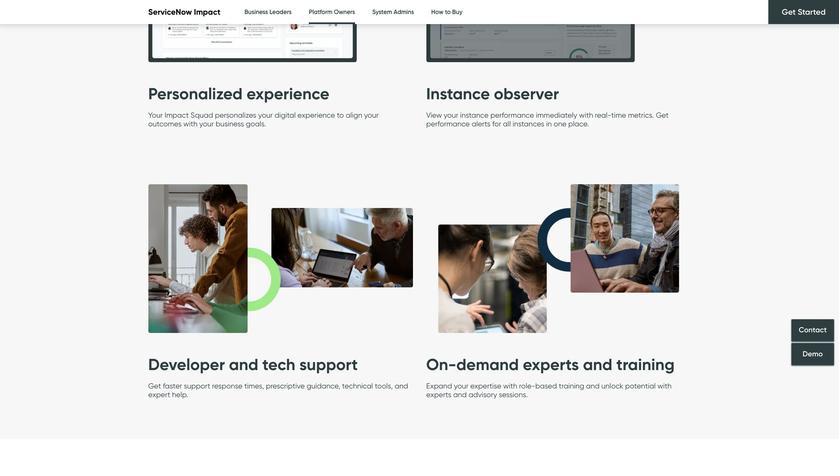 Task type: locate. For each thing, give the bounding box(es) containing it.
time
[[611, 111, 626, 120]]

1 vertical spatial to
[[337, 111, 344, 120]]

and
[[229, 355, 258, 375], [583, 355, 612, 375], [395, 382, 408, 391], [586, 382, 600, 391], [453, 391, 467, 400]]

times,
[[244, 382, 264, 391]]

1 vertical spatial get
[[656, 111, 669, 120]]

0 vertical spatial see key risk indicators with automatic monitoring image
[[148, 0, 413, 62]]

get inside get faster support response times, prescriptive guidance, technical tools, and expert help.
[[148, 382, 161, 391]]

0 vertical spatial training
[[617, 355, 675, 375]]

to
[[445, 8, 451, 16], [337, 111, 344, 120]]

get left 'faster'
[[148, 382, 161, 391]]

potential
[[625, 382, 656, 391]]

get
[[782, 7, 796, 17], [656, 111, 669, 120], [148, 382, 161, 391]]

and right expand
[[453, 391, 467, 400]]

2 horizontal spatial get
[[782, 7, 796, 17]]

training inside expand your expertise with role-based training and unlock potential with experts and advisory sessions.
[[559, 382, 584, 391]]

instances
[[513, 120, 544, 128]]

business leaders link
[[245, 0, 292, 24]]

to left align
[[337, 111, 344, 120]]

0 vertical spatial to
[[445, 8, 451, 16]]

2 see key risk indicators with automatic monitoring image from the top
[[148, 185, 413, 334]]

design and schedule risk self-assessments image
[[426, 0, 691, 62], [426, 185, 691, 334]]

1 vertical spatial design and schedule risk self-assessments image
[[426, 185, 691, 334]]

1 horizontal spatial experts
[[523, 355, 579, 375]]

your right view at the top right of page
[[444, 111, 458, 120]]

leaders
[[270, 8, 292, 16]]

response
[[212, 382, 243, 391]]

get inside "link"
[[782, 7, 796, 17]]

design and schedule risk self-assessments image for demand
[[426, 185, 691, 334]]

0 horizontal spatial impact
[[165, 111, 189, 120]]

get started
[[782, 7, 826, 17]]

support inside get faster support response times, prescriptive guidance, technical tools, and expert help.
[[184, 382, 210, 391]]

get right metrics.
[[656, 111, 669, 120]]

support
[[299, 355, 358, 375], [184, 382, 210, 391]]

in
[[546, 120, 552, 128]]

experts down on-
[[426, 391, 452, 400]]

instance
[[426, 84, 490, 104]]

your inside view your instance performance immediately with real-time metrics. get performance alerts for all instances in one place.
[[444, 111, 458, 120]]

support down the developer
[[184, 382, 210, 391]]

with right outcomes
[[183, 120, 198, 128]]

your
[[148, 111, 163, 120]]

experience up digital
[[247, 84, 329, 104]]

1 vertical spatial support
[[184, 382, 210, 391]]

0 vertical spatial design and schedule risk self-assessments image
[[426, 0, 691, 62]]

your
[[258, 111, 273, 120], [364, 111, 379, 120], [444, 111, 458, 120], [199, 120, 214, 128], [454, 382, 469, 391]]

based
[[535, 382, 557, 391]]

performance down instance
[[426, 120, 470, 128]]

0 horizontal spatial support
[[184, 382, 210, 391]]

training right based
[[559, 382, 584, 391]]

1 vertical spatial impact
[[165, 111, 189, 120]]

1 design and schedule risk self-assessments image from the top
[[426, 0, 691, 62]]

1 vertical spatial training
[[559, 382, 584, 391]]

get left started
[[782, 7, 796, 17]]

training
[[617, 355, 675, 375], [559, 382, 584, 391]]

0 horizontal spatial experts
[[426, 391, 452, 400]]

faster
[[163, 382, 182, 391]]

squad
[[191, 111, 213, 120]]

to left buy
[[445, 8, 451, 16]]

expand your expertise with role-based training and unlock potential with experts and advisory sessions.
[[426, 382, 672, 400]]

outcomes
[[148, 120, 182, 128]]

0 horizontal spatial to
[[337, 111, 344, 120]]

impact for servicenow
[[194, 7, 220, 17]]

contact
[[799, 326, 827, 335]]

support up guidance,
[[299, 355, 358, 375]]

experience right digital
[[298, 111, 335, 120]]

with inside view your instance performance immediately with real-time metrics. get performance alerts for all instances in one place.
[[579, 111, 593, 120]]

0 vertical spatial impact
[[194, 7, 220, 17]]

alerts
[[472, 120, 491, 128]]

to inside how to buy link
[[445, 8, 451, 16]]

and up unlock
[[583, 355, 612, 375]]

1 see key risk indicators with automatic monitoring image from the top
[[148, 0, 413, 62]]

design and schedule risk self-assessments image for observer
[[426, 0, 691, 62]]

performance down observer
[[491, 111, 534, 120]]

your left business
[[199, 120, 214, 128]]

1 horizontal spatial to
[[445, 8, 451, 16]]

0 horizontal spatial training
[[559, 382, 584, 391]]

1 vertical spatial see key risk indicators with automatic monitoring image
[[148, 185, 413, 334]]

admins
[[394, 8, 414, 16]]

observer
[[494, 84, 559, 104]]

buy
[[452, 8, 463, 16]]

0 vertical spatial experts
[[523, 355, 579, 375]]

with
[[579, 111, 593, 120], [183, 120, 198, 128], [503, 382, 517, 391], [658, 382, 672, 391]]

all
[[503, 120, 511, 128]]

1 horizontal spatial impact
[[194, 7, 220, 17]]

demand
[[456, 355, 519, 375]]

impact
[[194, 7, 220, 17], [165, 111, 189, 120]]

2 vertical spatial get
[[148, 382, 161, 391]]

impact inside the "your impact squad personalizes your digital experience to align your outcomes with your business goals."
[[165, 111, 189, 120]]

unlock
[[602, 382, 623, 391]]

experts
[[523, 355, 579, 375], [426, 391, 452, 400]]

how to buy link
[[431, 0, 463, 24]]

0 horizontal spatial get
[[148, 382, 161, 391]]

1 horizontal spatial support
[[299, 355, 358, 375]]

your right expand
[[454, 382, 469, 391]]

training up the potential
[[617, 355, 675, 375]]

view
[[426, 111, 442, 120]]

1 vertical spatial experience
[[298, 111, 335, 120]]

help.
[[172, 391, 188, 400]]

0 vertical spatial support
[[299, 355, 358, 375]]

started
[[798, 7, 826, 17]]

technical
[[342, 382, 373, 391]]

0 vertical spatial get
[[782, 7, 796, 17]]

platform owners link
[[309, 0, 355, 26]]

platform
[[309, 8, 332, 16]]

see key risk indicators with automatic monitoring image
[[148, 0, 413, 62], [148, 185, 413, 334]]

your left digital
[[258, 111, 273, 120]]

1 vertical spatial experts
[[426, 391, 452, 400]]

with left real-
[[579, 111, 593, 120]]

1 horizontal spatial get
[[656, 111, 669, 120]]

how
[[431, 8, 444, 16]]

experts inside expand your expertise with role-based training and unlock potential with experts and advisory sessions.
[[426, 391, 452, 400]]

and right tools,
[[395, 382, 408, 391]]

business leaders
[[245, 8, 292, 16]]

see key risk indicators with automatic monitoring image for and
[[148, 185, 413, 334]]

2 design and schedule risk self-assessments image from the top
[[426, 185, 691, 334]]

experience
[[247, 84, 329, 104], [298, 111, 335, 120]]

performance
[[491, 111, 534, 120], [426, 120, 470, 128]]

experts up based
[[523, 355, 579, 375]]

align
[[346, 111, 362, 120]]



Task type: describe. For each thing, give the bounding box(es) containing it.
with right the potential
[[658, 382, 672, 391]]

system
[[372, 8, 392, 16]]

system admins
[[372, 8, 414, 16]]

place.
[[568, 120, 589, 128]]

and left unlock
[[586, 382, 600, 391]]

expand
[[426, 382, 452, 391]]

business
[[245, 8, 268, 16]]

expertise
[[470, 382, 501, 391]]

get for get faster support response times, prescriptive guidance, technical tools, and expert help.
[[148, 382, 161, 391]]

personalizes
[[215, 111, 256, 120]]

business
[[216, 120, 244, 128]]

1 horizontal spatial training
[[617, 355, 675, 375]]

contact link
[[792, 320, 834, 342]]

servicenow impact
[[148, 7, 220, 17]]

get started link
[[769, 0, 839, 24]]

on-
[[426, 355, 456, 375]]

0 horizontal spatial performance
[[426, 120, 470, 128]]

how to buy
[[431, 8, 463, 16]]

guidance,
[[307, 382, 340, 391]]

platform owners
[[309, 8, 355, 16]]

tech
[[262, 355, 295, 375]]

your right align
[[364, 111, 379, 120]]

on-demand experts and training
[[426, 355, 675, 375]]

role-
[[519, 382, 535, 391]]

expert
[[148, 391, 170, 400]]

your impact squad personalizes your digital experience to align your outcomes with your business goals.
[[148, 111, 379, 128]]

demo link
[[792, 344, 834, 366]]

get faster support response times, prescriptive guidance, technical tools, and expert help.
[[148, 382, 408, 400]]

instance observer
[[426, 84, 559, 104]]

and inside get faster support response times, prescriptive guidance, technical tools, and expert help.
[[395, 382, 408, 391]]

to inside the "your impact squad personalizes your digital experience to align your outcomes with your business goals."
[[337, 111, 344, 120]]

personalized experience
[[148, 84, 329, 104]]

developer
[[148, 355, 225, 375]]

get inside view your instance performance immediately with real-time metrics. get performance alerts for all instances in one place.
[[656, 111, 669, 120]]

servicenow
[[148, 7, 192, 17]]

developer and tech support
[[148, 355, 358, 375]]

1 horizontal spatial performance
[[491, 111, 534, 120]]

see key risk indicators with automatic monitoring image for experience
[[148, 0, 413, 62]]

owners
[[334, 8, 355, 16]]

prescriptive
[[266, 382, 305, 391]]

with left role-
[[503, 382, 517, 391]]

personalized
[[148, 84, 243, 104]]

your inside expand your expertise with role-based training and unlock potential with experts and advisory sessions.
[[454, 382, 469, 391]]

impact for your
[[165, 111, 189, 120]]

demo
[[803, 350, 823, 359]]

instance
[[460, 111, 489, 120]]

immediately
[[536, 111, 577, 120]]

real-
[[595, 111, 611, 120]]

system admins link
[[372, 0, 414, 24]]

one
[[554, 120, 567, 128]]

tools,
[[375, 382, 393, 391]]

0 vertical spatial experience
[[247, 84, 329, 104]]

get for get started
[[782, 7, 796, 17]]

digital
[[275, 111, 296, 120]]

view your instance performance immediately with real-time metrics. get performance alerts for all instances in one place.
[[426, 111, 669, 128]]

goals.
[[246, 120, 266, 128]]

for
[[492, 120, 501, 128]]

sessions.
[[499, 391, 528, 400]]

metrics.
[[628, 111, 654, 120]]

and up times,
[[229, 355, 258, 375]]

advisory
[[469, 391, 497, 400]]

with inside the "your impact squad personalizes your digital experience to align your outcomes with your business goals."
[[183, 120, 198, 128]]

experience inside the "your impact squad personalizes your digital experience to align your outcomes with your business goals."
[[298, 111, 335, 120]]



Task type: vqa. For each thing, say whether or not it's contained in the screenshot.
Search text field
no



